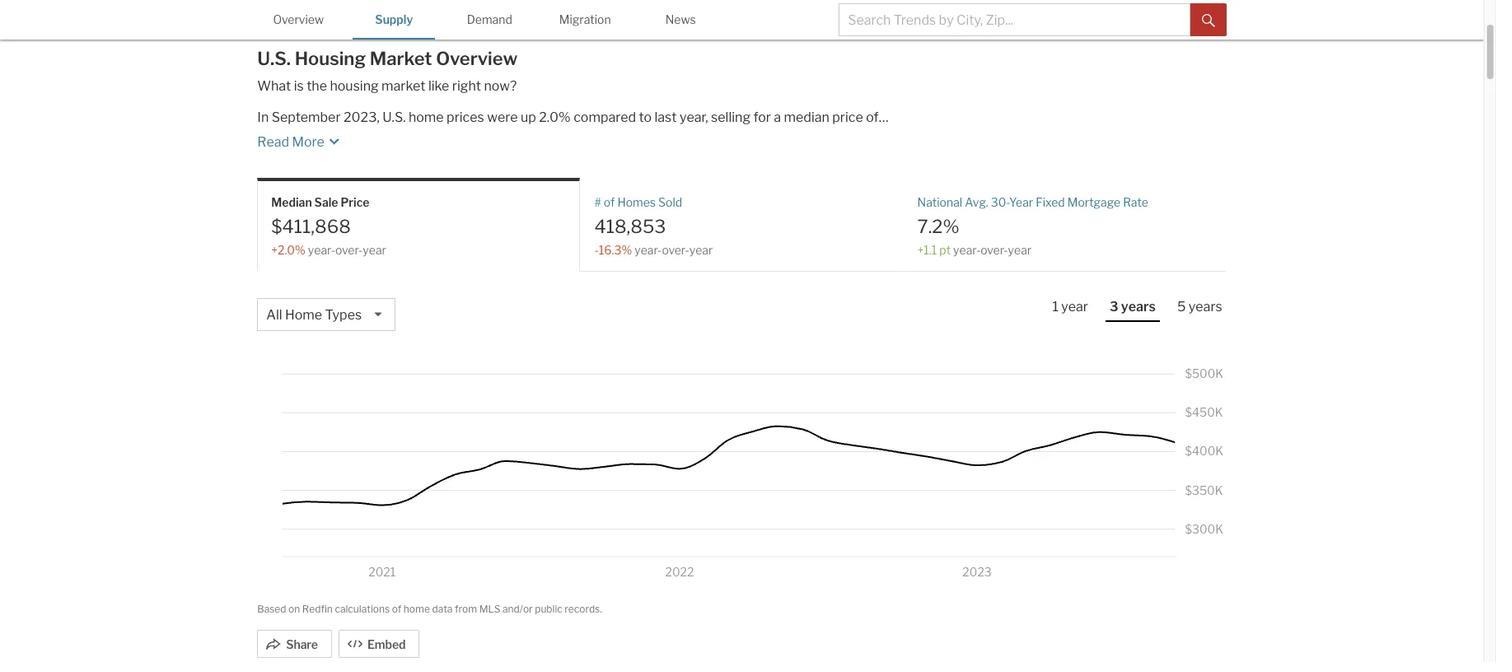 Task type: locate. For each thing, give the bounding box(es) containing it.
0 horizontal spatial over-
[[335, 243, 363, 257]]

years right 5
[[1189, 299, 1222, 315]]

1 vertical spatial overview
[[436, 48, 518, 69]]

7.2%
[[917, 215, 960, 237]]

september
[[272, 110, 341, 125]]

of right price
[[866, 110, 879, 125]]

housing
[[330, 78, 379, 94]]

a
[[774, 110, 781, 125]]

year- right pt
[[953, 243, 981, 257]]

year- down 418,853
[[635, 243, 662, 257]]

based
[[257, 603, 286, 615]]

year- down $411,868
[[308, 243, 335, 257]]

compared
[[574, 110, 636, 125]]

2023,
[[344, 110, 380, 125]]

1 horizontal spatial over-
[[662, 243, 689, 257]]

home
[[409, 110, 444, 125], [404, 603, 430, 615]]

of right calculations
[[392, 603, 401, 615]]

0 horizontal spatial u.s.
[[257, 48, 291, 69]]

of inside # of homes sold 418,853 -16.3% year-over-year
[[604, 195, 615, 209]]

2 years from the left
[[1189, 299, 1222, 315]]

records.
[[565, 603, 602, 615]]

median sale price $411,868 +2.0% year-over-year
[[271, 195, 386, 257]]

u.s. housing market overview
[[257, 48, 518, 69]]

mls
[[479, 603, 500, 615]]

over- down sold in the left of the page
[[662, 243, 689, 257]]

1 horizontal spatial of
[[604, 195, 615, 209]]

418,853
[[594, 215, 666, 237]]

migration link
[[544, 0, 626, 38]]

1 horizontal spatial year-
[[635, 243, 662, 257]]

0 vertical spatial of
[[866, 110, 879, 125]]

0 horizontal spatial overview
[[273, 12, 324, 26]]

avg.
[[965, 195, 988, 209]]

1 horizontal spatial overview
[[436, 48, 518, 69]]

all
[[266, 307, 282, 323]]

submit search image
[[1202, 14, 1215, 27]]

1 year
[[1052, 299, 1088, 315]]

1 year- from the left
[[308, 243, 335, 257]]

what is the housing market like right now?
[[257, 78, 517, 94]]

year
[[363, 243, 386, 257], [689, 243, 713, 257], [1008, 243, 1032, 257], [1061, 299, 1088, 315]]

demand link
[[448, 0, 531, 38]]

price
[[341, 195, 370, 209]]

news
[[665, 12, 696, 26]]

#
[[594, 195, 601, 209]]

embed button
[[339, 630, 420, 658]]

of right #
[[604, 195, 615, 209]]

2 horizontal spatial of
[[866, 110, 879, 125]]

national avg. 30-year fixed mortgage rate 7.2% +1.1 pt year-over-year
[[917, 195, 1148, 257]]

redfin
[[302, 603, 333, 615]]

2 vertical spatial of
[[392, 603, 401, 615]]

overview up 'housing' on the top of the page
[[273, 12, 324, 26]]

3 years button
[[1106, 298, 1160, 322]]

mortgage
[[1068, 195, 1121, 209]]

home left data
[[404, 603, 430, 615]]

over-
[[335, 243, 363, 257], [662, 243, 689, 257], [981, 243, 1008, 257]]

of
[[866, 110, 879, 125], [604, 195, 615, 209], [392, 603, 401, 615]]

2 over- from the left
[[662, 243, 689, 257]]

2 horizontal spatial over-
[[981, 243, 1008, 257]]

rate
[[1123, 195, 1148, 209]]

to
[[639, 110, 652, 125]]

years for 5 years
[[1189, 299, 1222, 315]]

2 horizontal spatial year-
[[953, 243, 981, 257]]

price
[[832, 110, 863, 125]]

types
[[325, 307, 362, 323]]

u.s. down what is the housing market like right now?
[[382, 110, 406, 125]]

years inside "button"
[[1121, 299, 1156, 315]]

over- down 30-
[[981, 243, 1008, 257]]

1 horizontal spatial years
[[1189, 299, 1222, 315]]

u.s. up the what
[[257, 48, 291, 69]]

year inside median sale price $411,868 +2.0% year-over-year
[[363, 243, 386, 257]]

in september 2023, u.s. home prices were up 2.0% compared to last year, selling for a median price of …
[[257, 110, 889, 125]]

housing
[[295, 48, 366, 69]]

over- inside the national avg. 30-year fixed mortgage rate 7.2% +1.1 pt year-over-year
[[981, 243, 1008, 257]]

over- down $411,868
[[335, 243, 363, 257]]

like
[[428, 78, 449, 94]]

+1.1
[[917, 243, 937, 257]]

overview
[[273, 12, 324, 26], [436, 48, 518, 69]]

-
[[594, 243, 599, 257]]

pt
[[940, 243, 951, 257]]

last
[[655, 110, 677, 125]]

overview up "right"
[[436, 48, 518, 69]]

year-
[[308, 243, 335, 257], [635, 243, 662, 257], [953, 243, 981, 257]]

based on redfin calculations of home data from mls and/or public records.
[[257, 603, 602, 615]]

+2.0%
[[271, 243, 306, 257]]

more
[[292, 135, 324, 150]]

0 vertical spatial overview
[[273, 12, 324, 26]]

years inside button
[[1189, 299, 1222, 315]]

were
[[487, 110, 518, 125]]

home down like
[[409, 110, 444, 125]]

years
[[1121, 299, 1156, 315], [1189, 299, 1222, 315]]

in
[[257, 110, 269, 125]]

sold
[[658, 195, 682, 209]]

2 year- from the left
[[635, 243, 662, 257]]

2.0%
[[539, 110, 571, 125]]

0 horizontal spatial year-
[[308, 243, 335, 257]]

1 horizontal spatial u.s.
[[382, 110, 406, 125]]

1 vertical spatial of
[[604, 195, 615, 209]]

1 over- from the left
[[335, 243, 363, 257]]

on
[[288, 603, 300, 615]]

u.s.
[[257, 48, 291, 69], [382, 110, 406, 125]]

data
[[432, 603, 453, 615]]

1 years from the left
[[1121, 299, 1156, 315]]

Search Trends by City, Zip... search field
[[839, 3, 1190, 36]]

3 over- from the left
[[981, 243, 1008, 257]]

years right the 3
[[1121, 299, 1156, 315]]

3
[[1110, 299, 1118, 315]]

right
[[452, 78, 481, 94]]

read more
[[257, 135, 324, 150]]

0 horizontal spatial years
[[1121, 299, 1156, 315]]

1 vertical spatial u.s.
[[382, 110, 406, 125]]

up
[[521, 110, 536, 125]]

30-
[[991, 195, 1009, 209]]

3 year- from the left
[[953, 243, 981, 257]]



Task type: describe. For each thing, give the bounding box(es) containing it.
read
[[257, 135, 289, 150]]

now?
[[484, 78, 517, 94]]

from
[[455, 603, 477, 615]]

home
[[285, 307, 322, 323]]

over- inside # of homes sold 418,853 -16.3% year-over-year
[[662, 243, 689, 257]]

overview link
[[257, 0, 340, 38]]

and/or
[[503, 603, 533, 615]]

market
[[370, 48, 432, 69]]

0 vertical spatial home
[[409, 110, 444, 125]]

for
[[753, 110, 771, 125]]

supply
[[375, 12, 413, 26]]

selling
[[711, 110, 751, 125]]

embed
[[367, 637, 406, 651]]

year inside button
[[1061, 299, 1088, 315]]

year- inside # of homes sold 418,853 -16.3% year-over-year
[[635, 243, 662, 257]]

5 years button
[[1173, 298, 1227, 321]]

calculations
[[335, 603, 390, 615]]

over- inside median sale price $411,868 +2.0% year-over-year
[[335, 243, 363, 257]]

homes
[[617, 195, 656, 209]]

supply link
[[353, 0, 435, 38]]

year inside the national avg. 30-year fixed mortgage rate 7.2% +1.1 pt year-over-year
[[1008, 243, 1032, 257]]

market
[[382, 78, 426, 94]]

fixed
[[1036, 195, 1065, 209]]

5 years
[[1177, 299, 1222, 315]]

all home types
[[266, 307, 362, 323]]

median
[[271, 195, 312, 209]]

year- inside the national avg. 30-year fixed mortgage rate 7.2% +1.1 pt year-over-year
[[953, 243, 981, 257]]

what
[[257, 78, 291, 94]]

overview inside overview link
[[273, 12, 324, 26]]

$411,868
[[271, 215, 351, 237]]

share
[[286, 637, 318, 651]]

share button
[[257, 630, 332, 658]]

year- inside median sale price $411,868 +2.0% year-over-year
[[308, 243, 335, 257]]

year
[[1009, 195, 1033, 209]]

national
[[917, 195, 962, 209]]

1
[[1052, 299, 1059, 315]]

public
[[535, 603, 563, 615]]

16.3%
[[599, 243, 632, 257]]

migration
[[559, 12, 611, 26]]

0 horizontal spatial of
[[392, 603, 401, 615]]

news link
[[640, 0, 722, 38]]

…
[[879, 110, 889, 125]]

median
[[784, 110, 830, 125]]

5
[[1177, 299, 1186, 315]]

prices
[[447, 110, 484, 125]]

# of homes sold 418,853 -16.3% year-over-year
[[594, 195, 713, 257]]

read more link
[[257, 127, 936, 152]]

1 year button
[[1048, 298, 1092, 321]]

demand
[[467, 12, 512, 26]]

0 vertical spatial u.s.
[[257, 48, 291, 69]]

year inside # of homes sold 418,853 -16.3% year-over-year
[[689, 243, 713, 257]]

sale
[[314, 195, 338, 209]]

3 years
[[1110, 299, 1156, 315]]

1 vertical spatial home
[[404, 603, 430, 615]]

years for 3 years
[[1121, 299, 1156, 315]]

year,
[[680, 110, 708, 125]]

is
[[294, 78, 304, 94]]

the
[[307, 78, 327, 94]]



Task type: vqa. For each thing, say whether or not it's contained in the screenshot.
635 to the bottom
no



